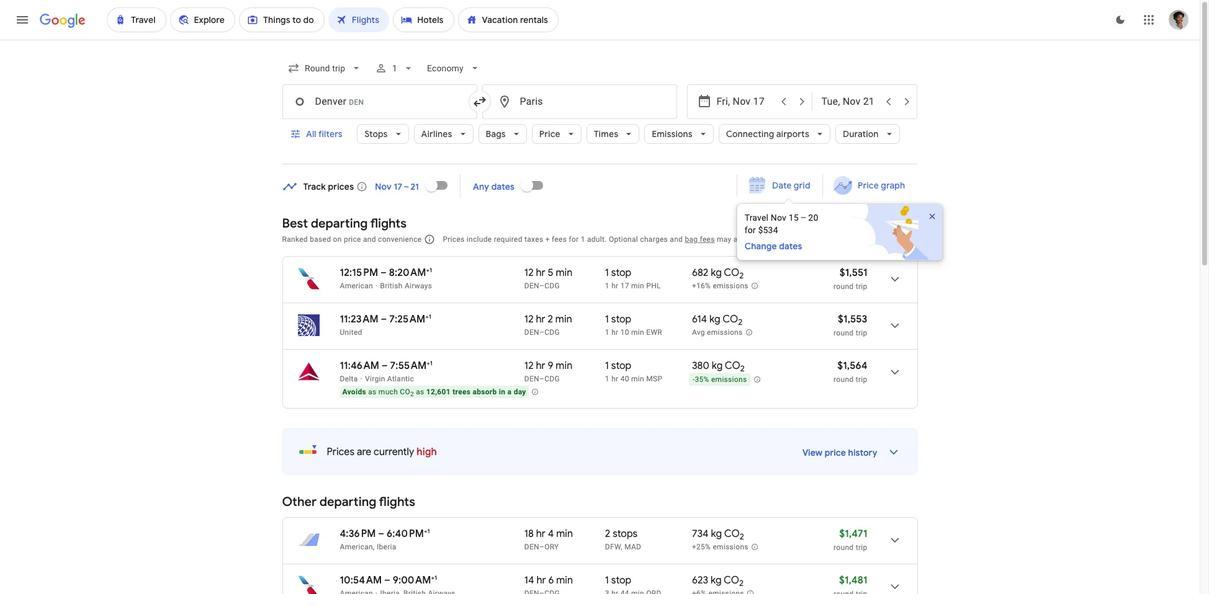 Task type: vqa. For each thing, say whether or not it's contained in the screenshot.
1st option from left
no



Task type: describe. For each thing, give the bounding box(es) containing it.
1 stop flight. element for 12 hr 2 min
[[605, 313, 631, 328]]

stop for 1 stop 1 hr 17 min phl
[[611, 267, 631, 279]]

bag
[[685, 235, 698, 244]]

$1,481
[[839, 575, 867, 587]]

dfw
[[605, 543, 621, 552]]

Arrival time: 7:55 AM on  Saturday, November 18. text field
[[390, 359, 432, 372]]

may
[[717, 235, 731, 244]]

flight details. leaves denver international airport at 4:36 pm on friday, november 17 and arrives at paris-orly airport at 6:40 pm on saturday, november 18. image
[[880, 526, 910, 555]]

2 and from the left
[[670, 235, 683, 244]]

cdg for 5
[[544, 282, 560, 290]]

atlantic
[[387, 375, 414, 384]]

12 for 12 hr 2 min
[[524, 313, 534, 326]]

other
[[282, 495, 317, 510]]

absorb
[[473, 388, 497, 397]]

avoids as much co2 as 12601 trees absorb in a day. learn more about this calculation. image
[[531, 389, 539, 396]]

layover (1 of 2) is a 2 hr 28 min layover at dallas/fort worth international airport in dallas. layover (2 of 2) is a 2 hr layover at adolfo suárez madrid–barajas airport in madrid. element
[[605, 542, 686, 552]]

380 kg co 2
[[692, 360, 745, 374]]

Departure time: 4:36 PM. text field
[[340, 528, 376, 541]]

co for 623
[[724, 575, 739, 587]]

assistance
[[795, 235, 832, 244]]

filters
[[318, 128, 342, 140]]

change
[[745, 241, 777, 252]]

1 vertical spatial price
[[825, 447, 846, 459]]

+16% emissions
[[692, 282, 748, 291]]

track prices
[[303, 181, 354, 192]]

4:36 pm
[[340, 528, 376, 541]]

2 inside 380 kg co 2
[[740, 364, 745, 374]]

9
[[548, 360, 553, 372]]

5
[[548, 267, 553, 279]]

price button
[[532, 119, 581, 149]]

avg
[[692, 328, 705, 337]]

hr inside 12 hr 2 min den – cdg
[[536, 313, 545, 326]]

$534
[[758, 225, 778, 235]]

flights for other departing flights
[[379, 495, 415, 510]]

+ for 8:20 am
[[426, 266, 430, 274]]

1 stop 1 hr 40 min msp
[[605, 360, 662, 384]]

Departure time: 11:46 AM. text field
[[340, 360, 379, 372]]

4
[[548, 528, 554, 541]]

min inside 12 hr 9 min den – cdg
[[556, 360, 572, 372]]

emissions button
[[644, 119, 714, 149]]

623
[[692, 575, 708, 587]]

passenger
[[756, 235, 793, 244]]

1 and from the left
[[363, 235, 376, 244]]

11:46 am
[[340, 360, 379, 372]]

price for price
[[539, 128, 560, 140]]

best departing flights
[[282, 216, 407, 232]]

american,
[[340, 543, 375, 552]]

ranked
[[282, 235, 308, 244]]

+ for 9:00 am
[[431, 574, 434, 582]]

35%
[[695, 376, 709, 384]]

0 horizontal spatial for
[[569, 235, 579, 244]]

msp
[[646, 375, 662, 384]]

Arrival time: 6:40 PM on  Saturday, November 18. text field
[[387, 528, 430, 541]]

swap origin and destination. image
[[472, 94, 487, 109]]

total duration 14 hr 6 min. element
[[524, 575, 605, 589]]

2 inside avoids as much co 2 as 12,601 trees absorb in a day
[[410, 391, 414, 398]]

are
[[357, 446, 371, 459]]

0 vertical spatial price
[[344, 235, 361, 244]]

-
[[693, 376, 695, 384]]

virgin atlantic
[[365, 375, 414, 384]]

all filters
[[306, 128, 342, 140]]

den for 12 hr 5 min
[[524, 282, 539, 290]]

1 fees from the left
[[552, 235, 567, 244]]

round for $1,564
[[834, 375, 854, 384]]

connecting airports button
[[719, 119, 830, 149]]

emissions
[[652, 128, 692, 140]]

bags
[[486, 128, 506, 140]]

round for $1,553
[[834, 329, 854, 338]]

1 as from the left
[[368, 388, 376, 397]]

$1,564 round trip
[[834, 360, 867, 384]]

trip for $1,564
[[856, 375, 867, 384]]

1551 US dollars text field
[[840, 267, 867, 279]]

date grid
[[772, 180, 810, 191]]

Departure time: 11:23 AM. text field
[[340, 313, 378, 326]]

emissions for 682
[[713, 282, 748, 291]]

delta
[[340, 375, 358, 384]]

based
[[310, 235, 331, 244]]

734 kg co 2
[[692, 528, 744, 543]]

close image
[[927, 212, 937, 222]]

min inside 1 stop 1 hr 17 min phl
[[631, 282, 644, 290]]

total duration 12 hr 9 min. element
[[524, 360, 605, 374]]

9:00 am
[[393, 575, 431, 587]]

departing for other
[[319, 495, 376, 510]]

layover (1 of 1) is a 1 hr 17 min layover at philadelphia international airport in philadelphia. element
[[605, 281, 686, 291]]

much
[[378, 388, 398, 397]]

$1,551
[[840, 267, 867, 279]]

-35% emissions
[[693, 376, 747, 384]]

mad
[[624, 543, 641, 552]]

flights for best departing flights
[[370, 216, 407, 232]]

+ for 6:40 pm
[[424, 528, 427, 536]]

change appearance image
[[1105, 5, 1135, 35]]

trees
[[453, 388, 471, 397]]

– inside "11:23 am – 7:25 am + 1"
[[381, 313, 387, 326]]

connecting airports
[[726, 128, 809, 140]]

15 – 20
[[789, 213, 818, 223]]

stop for 1 stop 1 hr 40 min msp
[[611, 360, 631, 372]]

main menu image
[[15, 12, 30, 27]]

bag fees button
[[685, 235, 715, 244]]

trip for $1,553
[[856, 329, 867, 338]]

hr inside 1 stop 1 hr 17 min phl
[[611, 282, 618, 290]]

Arrival time: 8:20 AM on  Saturday, November 18. text field
[[389, 266, 432, 279]]

den for 12 hr 2 min
[[524, 328, 539, 337]]

price for price graph
[[858, 180, 879, 191]]

view
[[802, 447, 823, 459]]

1564 US dollars text field
[[837, 360, 867, 372]]

stops
[[364, 128, 388, 140]]

main content containing best departing flights
[[282, 170, 956, 595]]

in
[[499, 388, 505, 397]]

learn more about tracked prices image
[[356, 181, 368, 192]]

– inside 18 hr 4 min den – ory
[[539, 543, 544, 552]]

emissions down 380 kg co 2 at bottom right
[[711, 376, 747, 384]]

high
[[417, 446, 437, 459]]

2 inside 614 kg co 2
[[738, 317, 742, 328]]

614
[[692, 313, 707, 326]]

leaves denver international airport at 10:54 am on friday, november 17 and arrives at paris charles de gaulle airport at 9:00 am on saturday, november 18. element
[[340, 574, 437, 587]]

round for $1,551
[[834, 282, 854, 291]]

12 hr 9 min den – cdg
[[524, 360, 572, 384]]

$1,553 round trip
[[834, 313, 867, 338]]

duration
[[843, 128, 879, 140]]

– inside 10:54 am – 9:00 am + 1
[[384, 575, 390, 587]]

4:36 pm – 6:40 pm + 1
[[340, 528, 430, 541]]

dates inside 'travel nov 15 – 20 for $534 change dates'
[[779, 241, 802, 252]]

price graph button
[[826, 174, 915, 197]]

emissions for 614
[[707, 328, 743, 337]]

hr inside 12 hr 9 min den – cdg
[[536, 360, 545, 372]]

2 inside 734 kg co 2
[[740, 532, 744, 543]]

Arrival time: 7:25 AM on  Saturday, November 18. text field
[[389, 313, 431, 326]]

leaves denver international airport at 12:15 pm on friday, november 17 and arrives at paris charles de gaulle airport at 8:20 am on saturday, november 18. element
[[340, 266, 432, 279]]

kg for 734
[[711, 528, 722, 541]]

Departure text field
[[717, 85, 774, 119]]

den for 12 hr 9 min
[[524, 375, 539, 384]]

leaves denver international airport at 4:36 pm on friday, november 17 and arrives at paris-orly airport at 6:40 pm on saturday, november 18. element
[[340, 528, 430, 541]]

none text field inside search field
[[282, 84, 477, 119]]

view price history
[[802, 447, 877, 459]]

sort by: button
[[861, 228, 918, 250]]

view price history image
[[879, 438, 908, 467]]

2 stops dfw , mad
[[605, 528, 641, 552]]

a
[[507, 388, 512, 397]]

Departure time: 12:15 PM. text field
[[340, 267, 378, 279]]

change dates button
[[745, 240, 830, 253]]

passenger assistance button
[[756, 235, 832, 244]]

virgin
[[365, 375, 385, 384]]

$1,564
[[837, 360, 867, 372]]

graph
[[881, 180, 905, 191]]

stop for 1 stop 1 hr 10 min ewr
[[611, 313, 631, 326]]

17
[[620, 282, 629, 290]]

kg for 614
[[709, 313, 720, 326]]

Arrival time: 9:00 AM on  Saturday, November 18. text field
[[393, 574, 437, 587]]

2 fees from the left
[[700, 235, 715, 244]]

cdg for 9
[[544, 375, 560, 384]]

11:46 am – 7:55 am + 1
[[340, 359, 432, 372]]

1 stop 1 hr 17 min phl
[[605, 267, 661, 290]]

40
[[620, 375, 629, 384]]

1471 US dollars text field
[[839, 528, 867, 541]]

2 inside 12 hr 2 min den – cdg
[[548, 313, 553, 326]]

Departure time: 10:54 AM. text field
[[340, 575, 382, 587]]



Task type: locate. For each thing, give the bounding box(es) containing it.
round inside the $1,564 round trip
[[834, 375, 854, 384]]

3 cdg from the top
[[544, 375, 560, 384]]

4 1 stop flight. element from the top
[[605, 575, 631, 589]]

min right '17'
[[631, 282, 644, 290]]

1 inside 4:36 pm – 6:40 pm + 1
[[427, 528, 430, 536]]

0 horizontal spatial dates
[[491, 181, 515, 192]]

1 stop flight. element for 12 hr 5 min
[[605, 267, 631, 281]]

2 up +25% emissions
[[740, 532, 744, 543]]

3 12 from the top
[[524, 360, 534, 372]]

12 hr 2 min den – cdg
[[524, 313, 572, 337]]

1 horizontal spatial nov
[[771, 213, 786, 223]]

2 den from the top
[[524, 328, 539, 337]]

2 cdg from the top
[[544, 328, 560, 337]]

flight details. leaves denver international airport at 10:54 am on friday, november 17 and arrives at paris charles de gaulle airport at 9:00 am on saturday, november 18. image
[[880, 572, 910, 595]]

and
[[363, 235, 376, 244], [670, 235, 683, 244]]

2 stops flight. element
[[605, 528, 638, 542]]

trip inside $1,471 round trip
[[856, 544, 867, 552]]

2 down atlantic
[[410, 391, 414, 398]]

0 vertical spatial prices
[[443, 235, 465, 244]]

cdg down total duration 12 hr 2 min. element
[[544, 328, 560, 337]]

11:23 am
[[340, 313, 378, 326]]

+ inside "11:23 am – 7:25 am + 1"
[[425, 313, 429, 321]]

round down $1,564
[[834, 375, 854, 384]]

co for 734
[[724, 528, 740, 541]]

3 round from the top
[[834, 375, 854, 384]]

round inside $1,551 round trip
[[834, 282, 854, 291]]

all filters button
[[282, 119, 352, 149]]

none search field containing all filters
[[282, 53, 918, 164]]

+ for 7:25 am
[[425, 313, 429, 321]]

flight details. leaves denver international airport at 11:46 am on friday, november 17 and arrives at paris charles de gaulle airport at 7:55 am on saturday, november 18. image
[[880, 357, 910, 387]]

0 vertical spatial nov
[[375, 181, 392, 192]]

prices include required taxes + fees for 1 adult. optional charges and bag fees may apply. passenger assistance
[[443, 235, 832, 244]]

cdg
[[544, 282, 560, 290], [544, 328, 560, 337], [544, 375, 560, 384]]

min right 4
[[556, 528, 573, 541]]

6:40 pm
[[387, 528, 424, 541]]

round down $1,551
[[834, 282, 854, 291]]

12 inside 12 hr 9 min den – cdg
[[524, 360, 534, 372]]

cdg down 9 at the bottom of the page
[[544, 375, 560, 384]]

track
[[303, 181, 326, 192]]

stop for 1 stop
[[611, 575, 631, 587]]

1 stop flight. element up '40'
[[605, 360, 631, 374]]

co for 682
[[724, 267, 739, 279]]

– down total duration 12 hr 2 min. element
[[539, 328, 544, 337]]

avg emissions
[[692, 328, 743, 337]]

11:23 am – 7:25 am + 1
[[340, 313, 431, 326]]

trip inside $1,551 round trip
[[856, 282, 867, 291]]

7:25 am
[[389, 313, 425, 326]]

kg up +16% emissions
[[711, 267, 722, 279]]

flight details. leaves denver international airport at 11:23 am on friday, november 17 and arrives at paris charles de gaulle airport at 7:25 am on saturday, november 18. image
[[880, 311, 910, 341]]

0 horizontal spatial fees
[[552, 235, 567, 244]]

apply.
[[733, 235, 754, 244]]

3 stop from the top
[[611, 360, 631, 372]]

dates
[[491, 181, 515, 192], [779, 241, 802, 252]]

sort
[[866, 233, 883, 245]]

hr left 9 at the bottom of the page
[[536, 360, 545, 372]]

min
[[556, 267, 572, 279], [631, 282, 644, 290], [555, 313, 572, 326], [631, 328, 644, 337], [556, 360, 572, 372], [631, 375, 644, 384], [556, 528, 573, 541], [556, 575, 573, 587]]

2 right 623
[[739, 579, 744, 589]]

co up -35% emissions
[[725, 360, 740, 372]]

min right 10
[[631, 328, 644, 337]]

min inside 12 hr 5 min den – cdg
[[556, 267, 572, 279]]

– up iberia
[[378, 528, 384, 541]]

1 vertical spatial flights
[[379, 495, 415, 510]]

12 for 12 hr 9 min
[[524, 360, 534, 372]]

0 vertical spatial 12
[[524, 267, 534, 279]]

1 12 from the top
[[524, 267, 534, 279]]

leaves denver international airport at 11:46 am on friday, november 17 and arrives at paris charles de gaulle airport at 7:55 am on saturday, november 18. element
[[340, 359, 432, 372]]

ewr
[[646, 328, 662, 337]]

min inside 12 hr 2 min den – cdg
[[555, 313, 572, 326]]

nov inside 'travel nov 15 – 20 for $534 change dates'
[[771, 213, 786, 223]]

round down $1,553
[[834, 329, 854, 338]]

price
[[344, 235, 361, 244], [825, 447, 846, 459]]

None field
[[282, 57, 367, 79], [422, 57, 486, 79], [282, 57, 367, 79], [422, 57, 486, 79]]

1 horizontal spatial prices
[[443, 235, 465, 244]]

1 round from the top
[[834, 282, 854, 291]]

4 stop from the top
[[611, 575, 631, 587]]

1 vertical spatial price
[[858, 180, 879, 191]]

12 left 9 at the bottom of the page
[[524, 360, 534, 372]]

price inside price graph button
[[858, 180, 879, 191]]

380
[[692, 360, 709, 372]]

den inside 12 hr 5 min den – cdg
[[524, 282, 539, 290]]

iberia
[[377, 543, 396, 552]]

stops button
[[357, 119, 409, 149]]

fees
[[552, 235, 567, 244], [700, 235, 715, 244]]

– up british
[[380, 267, 387, 279]]

find the best price region
[[282, 170, 956, 261]]

den inside 12 hr 2 min den – cdg
[[524, 328, 539, 337]]

all
[[306, 128, 316, 140]]

+ for 7:55 am
[[426, 359, 430, 367]]

den down total duration 12 hr 2 min. element
[[524, 328, 539, 337]]

hr inside 12 hr 5 min den – cdg
[[536, 267, 545, 279]]

1 button
[[370, 53, 419, 83]]

trip for $1,471
[[856, 544, 867, 552]]

hr left 6
[[536, 575, 546, 587]]

kg for 380
[[712, 360, 723, 372]]

Return text field
[[821, 85, 879, 119]]

– inside 12 hr 5 min den – cdg
[[539, 282, 544, 290]]

1 stop flight. element down ,
[[605, 575, 631, 589]]

– left 9:00 am
[[384, 575, 390, 587]]

as down the virgin
[[368, 388, 376, 397]]

round for $1,471
[[834, 544, 854, 552]]

flights up convenience
[[370, 216, 407, 232]]

1553 US dollars text field
[[838, 313, 867, 326]]

stops
[[613, 528, 638, 541]]

by:
[[885, 233, 898, 245]]

departing for best
[[311, 216, 368, 232]]

None text field
[[282, 84, 477, 119]]

emissions down 614 kg co 2
[[707, 328, 743, 337]]

leaves denver international airport at 11:23 am on friday, november 17 and arrives at paris charles de gaulle airport at 7:25 am on saturday, november 18. element
[[340, 313, 431, 326]]

optional
[[609, 235, 638, 244]]

1
[[392, 63, 397, 73], [581, 235, 585, 244], [430, 266, 432, 274], [605, 267, 609, 279], [605, 282, 609, 290], [429, 313, 431, 321], [605, 313, 609, 326], [605, 328, 609, 337], [430, 359, 432, 367], [605, 360, 609, 372], [605, 375, 609, 384], [427, 528, 430, 536], [434, 574, 437, 582], [605, 575, 609, 587]]

bags button
[[478, 119, 527, 149]]

co for 380
[[725, 360, 740, 372]]

flights
[[370, 216, 407, 232], [379, 495, 415, 510]]

layover (1 of 1) is a 1 hr 10 min layover at newark liberty international airport in newark. element
[[605, 328, 686, 338]]

kg inside 623 kg co 2
[[711, 575, 722, 587]]

min inside 1 stop 1 hr 10 min ewr
[[631, 328, 644, 337]]

1 vertical spatial dates
[[779, 241, 802, 252]]

stop up '17'
[[611, 267, 631, 279]]

kg up avg emissions
[[709, 313, 720, 326]]

den inside 18 hr 4 min den – ory
[[524, 543, 539, 552]]

co right 623
[[724, 575, 739, 587]]

grid
[[793, 180, 810, 191]]

10
[[620, 328, 629, 337]]

layover (1 of 1) is a 1 hr 40 min layover at minneapolis–saint paul international airport in minneapolis. element
[[605, 374, 686, 384]]

0 vertical spatial flights
[[370, 216, 407, 232]]

– down total duration 12 hr 9 min. element in the bottom of the page
[[539, 375, 544, 384]]

hr inside 1 stop 1 hr 40 min msp
[[611, 375, 618, 384]]

kg up -35% emissions
[[712, 360, 723, 372]]

1 inside 1 popup button
[[392, 63, 397, 73]]

1 stop flight. element for 12 hr 9 min
[[605, 360, 631, 374]]

1 inside 10:54 am – 9:00 am + 1
[[434, 574, 437, 582]]

– inside 4:36 pm – 6:40 pm + 1
[[378, 528, 384, 541]]

co up avg emissions
[[723, 313, 738, 326]]

0 horizontal spatial price
[[344, 235, 361, 244]]

trip inside "$1,553 round trip"
[[856, 329, 867, 338]]

min right 9 at the bottom of the page
[[556, 360, 572, 372]]

0 vertical spatial departing
[[311, 216, 368, 232]]

none text field inside search field
[[482, 84, 677, 119]]

– down total duration 12 hr 5 min. element
[[539, 282, 544, 290]]

$1,471
[[839, 528, 867, 541]]

prices for prices are currently high
[[327, 446, 355, 459]]

departing up 4:36 pm text field
[[319, 495, 376, 510]]

flight details. leaves denver international airport at 12:15 pm on friday, november 17 and arrives at paris charles de gaulle airport at 8:20 am on saturday, november 18. image
[[880, 264, 910, 294]]

trip down $1,471 text field
[[856, 544, 867, 552]]

cdg inside 12 hr 2 min den – cdg
[[544, 328, 560, 337]]

1 trip from the top
[[856, 282, 867, 291]]

total duration 12 hr 5 min. element
[[524, 267, 605, 281]]

kg for 623
[[711, 575, 722, 587]]

kg up +25% emissions
[[711, 528, 722, 541]]

kg inside 380 kg co 2
[[712, 360, 723, 372]]

0 horizontal spatial nov
[[375, 181, 392, 192]]

min right '40'
[[631, 375, 644, 384]]

co inside avoids as much co 2 as 12,601 trees absorb in a day
[[400, 388, 410, 397]]

nov up $534
[[771, 213, 786, 223]]

trip down $1,551
[[856, 282, 867, 291]]

cdg inside 12 hr 9 min den – cdg
[[544, 375, 560, 384]]

hr
[[536, 267, 545, 279], [611, 282, 618, 290], [536, 313, 545, 326], [611, 328, 618, 337], [536, 360, 545, 372], [611, 375, 618, 384], [536, 528, 546, 541], [536, 575, 546, 587]]

airports
[[776, 128, 809, 140]]

den down total duration 12 hr 5 min. element
[[524, 282, 539, 290]]

prices are currently high
[[327, 446, 437, 459]]

1 den from the top
[[524, 282, 539, 290]]

1 inside 12:15 pm – 8:20 am + 1
[[430, 266, 432, 274]]

stop inside 1 stop 1 hr 40 min msp
[[611, 360, 631, 372]]

price right on
[[344, 235, 361, 244]]

den down 18
[[524, 543, 539, 552]]

min right 5
[[556, 267, 572, 279]]

trip inside the $1,564 round trip
[[856, 375, 867, 384]]

co for 614
[[723, 313, 738, 326]]

round inside $1,471 round trip
[[834, 544, 854, 552]]

2 inside the 682 kg co 2
[[739, 271, 744, 281]]

price right bags popup button
[[539, 128, 560, 140]]

stop up 10
[[611, 313, 631, 326]]

0 horizontal spatial price
[[539, 128, 560, 140]]

– inside 12 hr 9 min den – cdg
[[539, 375, 544, 384]]

– inside 12:15 pm – 8:20 am + 1
[[380, 267, 387, 279]]

airlines button
[[414, 119, 473, 149]]

as left 12,601 at the left of page
[[416, 388, 424, 397]]

0 horizontal spatial prices
[[327, 446, 355, 459]]

1481 US dollars text field
[[839, 575, 867, 587]]

and down best departing flights
[[363, 235, 376, 244]]

1 vertical spatial prices
[[327, 446, 355, 459]]

round down $1,471 text field
[[834, 544, 854, 552]]

sort by:
[[866, 233, 898, 245]]

price left graph
[[858, 180, 879, 191]]

2 up avg emissions
[[738, 317, 742, 328]]

$1,471 round trip
[[834, 528, 867, 552]]

– inside 12 hr 2 min den – cdg
[[539, 328, 544, 337]]

emissions down the 682 kg co 2
[[713, 282, 748, 291]]

hr inside 18 hr 4 min den – ory
[[536, 528, 546, 541]]

1 stop
[[605, 575, 631, 587]]

prices right learn more about ranking icon at the top of the page
[[443, 235, 465, 244]]

10:54 am
[[340, 575, 382, 587]]

+ inside 4:36 pm – 6:40 pm + 1
[[424, 528, 427, 536]]

1 inside 11:46 am – 7:55 am + 1
[[430, 359, 432, 367]]

den for 18 hr 4 min
[[524, 543, 539, 552]]

kg right 623
[[711, 575, 722, 587]]

total duration 12 hr 2 min. element
[[524, 313, 605, 328]]

+ inside 11:46 am – 7:55 am + 1
[[426, 359, 430, 367]]

2 as from the left
[[416, 388, 424, 397]]

round
[[834, 282, 854, 291], [834, 329, 854, 338], [834, 375, 854, 384], [834, 544, 854, 552]]

4 round from the top
[[834, 544, 854, 552]]

british airways
[[380, 282, 432, 290]]

4 trip from the top
[[856, 544, 867, 552]]

and left bag
[[670, 235, 683, 244]]

stop inside 1 stop 1 hr 17 min phl
[[611, 267, 631, 279]]

+25% emissions
[[692, 543, 748, 552]]

2 inside 623 kg co 2
[[739, 579, 744, 589]]

1 horizontal spatial and
[[670, 235, 683, 244]]

– left 7:25 am
[[381, 313, 387, 326]]

+16%
[[692, 282, 711, 291]]

co inside 623 kg co 2
[[724, 575, 739, 587]]

0 vertical spatial price
[[539, 128, 560, 140]]

co inside 614 kg co 2
[[723, 313, 738, 326]]

ranked based on price and convenience
[[282, 235, 422, 244]]

1 horizontal spatial dates
[[779, 241, 802, 252]]

3 1 stop flight. element from the top
[[605, 360, 631, 374]]

cdg down 5
[[544, 282, 560, 290]]

+25%
[[692, 543, 711, 552]]

0 vertical spatial dates
[[491, 181, 515, 192]]

price inside price popup button
[[539, 128, 560, 140]]

12 left 5
[[524, 267, 534, 279]]

for left adult.
[[569, 235, 579, 244]]

2 trip from the top
[[856, 329, 867, 338]]

total duration 18 hr 4 min. element
[[524, 528, 605, 542]]

1 horizontal spatial price
[[825, 447, 846, 459]]

airways
[[405, 282, 432, 290]]

any
[[473, 181, 489, 192]]

den
[[524, 282, 539, 290], [524, 328, 539, 337], [524, 375, 539, 384], [524, 543, 539, 552]]

0 vertical spatial cdg
[[544, 282, 560, 290]]

trip down $1,553
[[856, 329, 867, 338]]

1 1 stop flight. element from the top
[[605, 267, 631, 281]]

1 vertical spatial nov
[[771, 213, 786, 223]]

flights up 6:40 pm
[[379, 495, 415, 510]]

min inside 1 stop 1 hr 40 min msp
[[631, 375, 644, 384]]

12 inside 12 hr 2 min den – cdg
[[524, 313, 534, 326]]

None search field
[[282, 53, 918, 164]]

loading results progress bar
[[0, 40, 1200, 42]]

4 den from the top
[[524, 543, 539, 552]]

2 up +16% emissions
[[739, 271, 744, 281]]

–
[[380, 267, 387, 279], [539, 282, 544, 290], [381, 313, 387, 326], [539, 328, 544, 337], [382, 360, 388, 372], [539, 375, 544, 384], [378, 528, 384, 541], [539, 543, 544, 552], [384, 575, 390, 587]]

nov 17 – 21
[[375, 181, 419, 192]]

trip for $1,551
[[856, 282, 867, 291]]

734
[[692, 528, 709, 541]]

1 stop flight. element up '17'
[[605, 267, 631, 281]]

prices left are
[[327, 446, 355, 459]]

2 round from the top
[[834, 329, 854, 338]]

kg inside the 682 kg co 2
[[711, 267, 722, 279]]

fees right taxes
[[552, 235, 567, 244]]

– up the virgin atlantic
[[382, 360, 388, 372]]

12,601
[[426, 388, 451, 397]]

main content
[[282, 170, 956, 595]]

1 vertical spatial cdg
[[544, 328, 560, 337]]

co down atlantic
[[400, 388, 410, 397]]

cdg inside 12 hr 5 min den – cdg
[[544, 282, 560, 290]]

nov right learn more about tracked prices icon
[[375, 181, 392, 192]]

currently
[[374, 446, 414, 459]]

price right view on the right of the page
[[825, 447, 846, 459]]

+
[[545, 235, 550, 244], [426, 266, 430, 274], [425, 313, 429, 321], [426, 359, 430, 367], [424, 528, 427, 536], [431, 574, 434, 582]]

1 inside "11:23 am – 7:25 am + 1"
[[429, 313, 431, 321]]

+ inside 10:54 am – 9:00 am + 1
[[431, 574, 434, 582]]

american, iberia
[[340, 543, 396, 552]]

$1,553
[[838, 313, 867, 326]]

2 vertical spatial cdg
[[544, 375, 560, 384]]

2 1 stop flight. element from the top
[[605, 313, 631, 328]]

hr inside 1 stop 1 hr 10 min ewr
[[611, 328, 618, 337]]

charges
[[640, 235, 668, 244]]

+ inside 12:15 pm – 8:20 am + 1
[[426, 266, 430, 274]]

min inside 18 hr 4 min den – ory
[[556, 528, 573, 541]]

hr left 4
[[536, 528, 546, 541]]

avoids
[[342, 388, 366, 397]]

stop up '40'
[[611, 360, 631, 372]]

duration button
[[835, 119, 900, 149]]

co inside 380 kg co 2
[[725, 360, 740, 372]]

kg inside 734 kg co 2
[[711, 528, 722, 541]]

united
[[340, 328, 362, 337]]

2 12 from the top
[[524, 313, 534, 326]]

1 horizontal spatial fees
[[700, 235, 715, 244]]

8:20 am
[[389, 267, 426, 279]]

best
[[282, 216, 308, 232]]

for inside 'travel nov 15 – 20 for $534 change dates'
[[745, 225, 756, 235]]

cdg for 2
[[544, 328, 560, 337]]

1 horizontal spatial as
[[416, 388, 424, 397]]

1 stop flight. element up 10
[[605, 313, 631, 328]]

departing up on
[[311, 216, 368, 232]]

1 horizontal spatial price
[[858, 180, 879, 191]]

for down travel
[[745, 225, 756, 235]]

2 inside 2 stops dfw , mad
[[605, 528, 610, 541]]

– inside 11:46 am – 7:55 am + 1
[[382, 360, 388, 372]]

 image
[[360, 375, 362, 384]]

adult.
[[587, 235, 607, 244]]

ory
[[544, 543, 559, 552]]

1 cdg from the top
[[544, 282, 560, 290]]

fees right bag
[[700, 235, 715, 244]]

1 stop from the top
[[611, 267, 631, 279]]

0 horizontal spatial and
[[363, 235, 376, 244]]

min down 12 hr 5 min den – cdg
[[555, 313, 572, 326]]

hr down 12 hr 5 min den – cdg
[[536, 313, 545, 326]]

learn more about ranking image
[[424, 234, 435, 245]]

include
[[467, 235, 492, 244]]

hr left '17'
[[611, 282, 618, 290]]

2 vertical spatial 12
[[524, 360, 534, 372]]

1 stop flight. element for 14 hr 6 min
[[605, 575, 631, 589]]

stop inside 1 stop 1 hr 10 min ewr
[[611, 313, 631, 326]]

12 for 12 hr 5 min
[[524, 267, 534, 279]]

den inside 12 hr 9 min den – cdg
[[524, 375, 539, 384]]

12 down 12 hr 5 min den – cdg
[[524, 313, 534, 326]]

price
[[539, 128, 560, 140], [858, 180, 879, 191]]

co inside 734 kg co 2
[[724, 528, 740, 541]]

3 den from the top
[[524, 375, 539, 384]]

den up avoids as much co2 as 12601 trees absorb in a day. learn more about this calculation. image
[[524, 375, 539, 384]]

kg inside 614 kg co 2
[[709, 313, 720, 326]]

3 trip from the top
[[856, 375, 867, 384]]

prices for prices include required taxes + fees for 1 adult. optional charges and bag fees may apply. passenger assistance
[[443, 235, 465, 244]]

stop down ,
[[611, 575, 631, 587]]

– down total duration 18 hr 4 min. element
[[539, 543, 544, 552]]

avoids as much co 2 as 12,601 trees absorb in a day
[[342, 388, 526, 398]]

2 up -35% emissions
[[740, 364, 745, 374]]

1 stop flight. element
[[605, 267, 631, 281], [605, 313, 631, 328], [605, 360, 631, 374], [605, 575, 631, 589]]

1 horizontal spatial for
[[745, 225, 756, 235]]

travel
[[745, 213, 768, 223]]

6
[[548, 575, 554, 587]]

,
[[621, 543, 622, 552]]

None text field
[[482, 84, 677, 119]]

2 stop from the top
[[611, 313, 631, 326]]

623 kg co 2
[[692, 575, 744, 589]]

hr left '40'
[[611, 375, 618, 384]]

hr left 10
[[611, 328, 618, 337]]

round inside "$1,553 round trip"
[[834, 329, 854, 338]]

2 up 'dfw'
[[605, 528, 610, 541]]

co up +25% emissions
[[724, 528, 740, 541]]

1 vertical spatial 12
[[524, 313, 534, 326]]

emissions down 734 kg co 2
[[713, 543, 748, 552]]

trip down $1,564
[[856, 375, 867, 384]]

emissions for 734
[[713, 543, 748, 552]]

departing
[[311, 216, 368, 232], [319, 495, 376, 510]]

12 inside 12 hr 5 min den – cdg
[[524, 267, 534, 279]]

614 kg co 2
[[692, 313, 742, 328]]

hr left 5
[[536, 267, 545, 279]]

co up +16% emissions
[[724, 267, 739, 279]]

0 horizontal spatial as
[[368, 388, 376, 397]]

min right 6
[[556, 575, 573, 587]]

kg for 682
[[711, 267, 722, 279]]

co inside the 682 kg co 2
[[724, 267, 739, 279]]

2 down 12 hr 5 min den – cdg
[[548, 313, 553, 326]]

1 vertical spatial departing
[[319, 495, 376, 510]]



